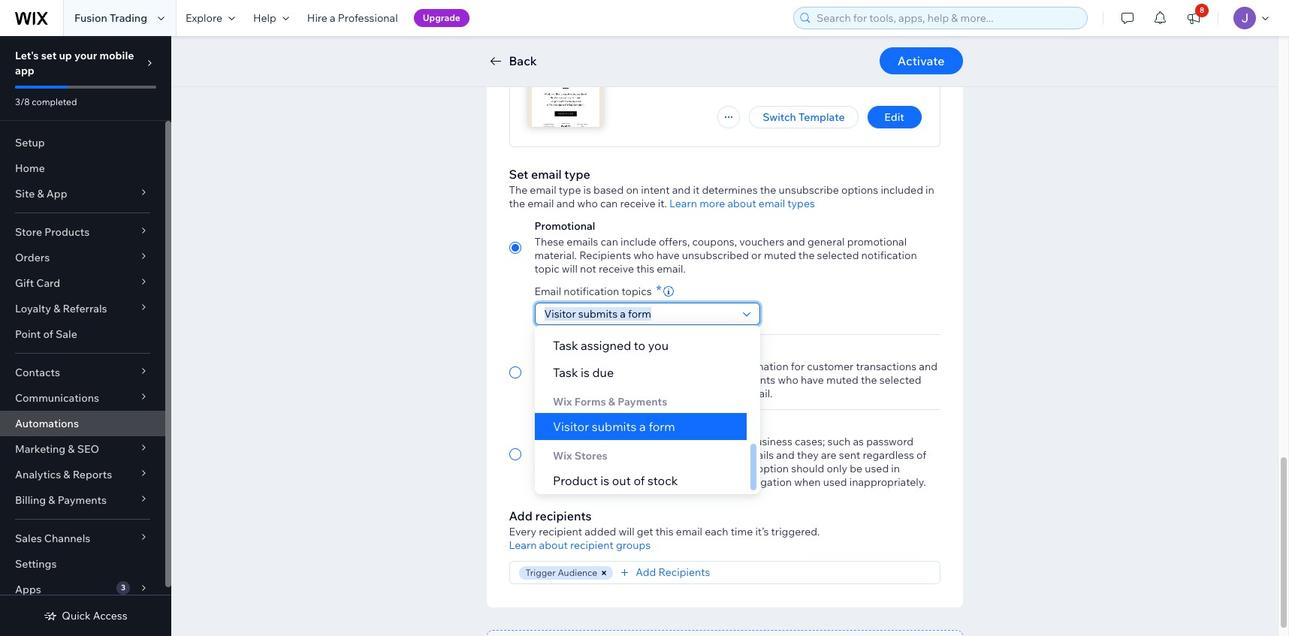 Task type: locate. For each thing, give the bounding box(es) containing it.
site & app button
[[0, 181, 165, 207]]

for inside business transactional these emails provide essential business information for customer transactions and activities; such as order confirmations. recipients who have muted the selected email notification topic will not receive this email.
[[791, 360, 805, 373]]

2 vertical spatial these
[[535, 435, 564, 449]]

a inside 'link'
[[330, 11, 336, 25]]

sidebar element
[[0, 36, 171, 636]]

you down mute
[[690, 476, 708, 489]]

setup link
[[0, 130, 165, 156]]

task left due
[[553, 365, 578, 380]]

business right 'essential'
[[686, 360, 730, 373]]

3/8 completed
[[15, 96, 77, 107]]

who inside business transactional these emails provide essential business information for customer transactions and activities; such as order confirmations. recipients who have muted the selected email notification topic will not receive this email.
[[778, 373, 798, 387]]

is left due
[[580, 365, 589, 380]]

1 vertical spatial should
[[791, 462, 824, 476]]

notification
[[861, 249, 917, 262], [564, 285, 619, 298], [563, 387, 619, 400]]

not inside promotional these emails can include offers, coupons, vouchers and general promotional material. recipients who have unsubscribed or muted the selected notification topic will not receive this email.
[[580, 262, 596, 276]]

receive inside business transactional these emails provide essential business information for customer transactions and activities; such as order confirmations. recipients who have muted the selected email notification topic will not receive this email.
[[686, 387, 721, 400]]

explore
[[186, 11, 222, 25]]

1 horizontal spatial business
[[749, 435, 792, 449]]

1 horizontal spatial learn
[[669, 197, 697, 210]]

promotional
[[847, 235, 907, 249]]

may
[[629, 476, 650, 489]]

add up every
[[509, 509, 533, 524]]

0 vertical spatial as
[[609, 373, 620, 387]]

0 vertical spatial notification
[[861, 249, 917, 262]]

sent left regardless
[[839, 449, 860, 462]]

to up the provide
[[634, 338, 645, 353]]

muted inside business transactional these emails provide essential business information for customer transactions and activities; such as order confirmations. recipients who have muted the selected email notification topic will not receive this email.
[[826, 373, 859, 387]]

0 horizontal spatial have
[[656, 249, 680, 262]]

list box
[[535, 305, 760, 494]]

quick
[[62, 609, 91, 623]]

1 horizontal spatial selected
[[879, 373, 921, 387]]

who
[[577, 197, 598, 210], [634, 249, 654, 262], [778, 373, 798, 387]]

type for the email type is based on intent and it determines the unsubscribe options included in the email and who can receive it.
[[559, 183, 581, 197]]

2 vertical spatial this
[[656, 525, 674, 539]]

only
[[675, 435, 696, 449], [827, 462, 847, 476]]

a left form
[[639, 419, 646, 434]]

business up the reset.
[[535, 419, 579, 433]]

learn more about email types link
[[669, 197, 815, 210]]

who left customer
[[778, 373, 798, 387]]

0 horizontal spatial of
[[43, 328, 53, 341]]

0 vertical spatial only
[[675, 435, 696, 449]]

0 vertical spatial can
[[600, 197, 618, 210]]

0 vertical spatial should
[[601, 435, 634, 449]]

notification inside email notification topics *
[[564, 285, 619, 298]]

confirmations.
[[651, 373, 721, 387]]

site
[[15, 187, 35, 201]]

these inside business critical these emails should be sent only for critical business cases; such as password reset. recipients are unable to mute these emails and they are sent regardless of the recipient's consent to receive emails. this option should only be used in extreme cases as it may expose you to legal litigation when used inappropriately.
[[535, 435, 564, 449]]

1 horizontal spatial not
[[667, 387, 683, 400]]

selected inside promotional these emails can include offers, coupons, vouchers and general promotional material. recipients who have unsubscribed or muted the selected notification topic will not receive this email.
[[817, 249, 859, 262]]

of right out
[[633, 473, 644, 488]]

for for information
[[791, 360, 805, 373]]

information
[[732, 360, 789, 373]]

selected
[[817, 249, 859, 262], [879, 373, 921, 387]]

help button
[[244, 0, 298, 36]]

analytics & reports
[[15, 468, 112, 482]]

task is due
[[553, 365, 614, 380]]

these inside business transactional these emails provide essential business information for customer transactions and activities; such as order confirmations. recipients who have muted the selected email notification topic will not receive this email.
[[535, 360, 564, 373]]

emails up wix stores
[[567, 435, 598, 449]]

you inside business critical these emails should be sent only for critical business cases; such as password reset. recipients are unable to mute these emails and they are sent regardless of the recipient's consent to receive emails. this option should only be used in extreme cases as it may expose you to legal litigation when used inappropriately.
[[690, 476, 708, 489]]

for left customer
[[791, 360, 805, 373]]

& right the loyalty
[[53, 302, 60, 316]]

up
[[59, 49, 72, 62]]

1 vertical spatial selected
[[879, 373, 921, 387]]

who inside promotional these emails can include offers, coupons, vouchers and general promotional material. recipients who have unsubscribed or muted the selected notification topic will not receive this email.
[[634, 249, 654, 262]]

is for task
[[580, 365, 589, 380]]

1 vertical spatial can
[[601, 235, 618, 249]]

0 horizontal spatial muted
[[764, 249, 796, 262]]

billing
[[15, 494, 46, 507]]

these down tasks
[[535, 360, 564, 373]]

this up topics
[[636, 262, 654, 276]]

notification right general
[[861, 249, 917, 262]]

you up 'essential'
[[648, 338, 668, 353]]

it left "may"
[[621, 476, 627, 489]]

be
[[636, 435, 649, 449], [850, 462, 863, 476]]

it
[[693, 183, 700, 197], [621, 476, 627, 489]]

1 task from the top
[[553, 338, 578, 353]]

0 horizontal spatial be
[[636, 435, 649, 449]]

only right 'they'
[[827, 462, 847, 476]]

is left out
[[600, 473, 609, 488]]

email. down information
[[744, 387, 773, 400]]

email right the
[[528, 197, 554, 210]]

business critical these emails should be sent only for critical business cases; such as password reset. recipients are unable to mute these emails and they are sent regardless of the recipient's consent to receive emails. this option should only be used in extreme cases as it may expose you to legal litigation when used inappropriately.
[[535, 419, 926, 489]]

store products
[[15, 225, 90, 239]]

order
[[622, 373, 649, 387]]

this inside add recipients every recipient added will get this email each time it's triggered. learn about recipient groups
[[656, 525, 674, 539]]

used
[[865, 462, 889, 476], [823, 476, 847, 489]]

0 horizontal spatial payments
[[58, 494, 107, 507]]

0 vertical spatial such
[[583, 373, 607, 387]]

recipients inside business transactional these emails provide essential business information for customer transactions and activities; such as order confirmations. recipients who have muted the selected email notification topic will not receive this email.
[[724, 373, 776, 387]]

1 vertical spatial of
[[917, 449, 926, 462]]

0 vertical spatial of
[[43, 328, 53, 341]]

notification inside promotional these emails can include offers, coupons, vouchers and general promotional material. recipients who have unsubscribed or muted the selected notification topic will not receive this email.
[[861, 249, 917, 262]]

set
[[41, 49, 57, 62]]

1 horizontal spatial it
[[693, 183, 700, 197]]

forms
[[574, 395, 606, 409]]

1 vertical spatial email.
[[744, 387, 773, 400]]

have inside promotional these emails can include offers, coupons, vouchers and general promotional material. recipients who have unsubscribed or muted the selected notification topic will not receive this email.
[[656, 249, 680, 262]]

business for business transactional these emails provide essential business information for customer transactions and activities; such as order confirmations. recipients who have muted the selected email notification topic will not receive this email.
[[535, 344, 579, 358]]

Search for tools, apps, help & more... field
[[812, 8, 1083, 29]]

tasks
[[553, 314, 581, 328]]

home link
[[0, 156, 165, 181]]

include
[[621, 235, 656, 249]]

& right billing
[[48, 494, 55, 507]]

loyalty & referrals button
[[0, 296, 165, 322]]

these down visitor
[[535, 435, 564, 449]]

1 vertical spatial such
[[828, 435, 851, 449]]

email down set email type
[[530, 183, 556, 197]]

0 vertical spatial payments
[[617, 395, 667, 409]]

0 vertical spatial who
[[577, 197, 598, 210]]

recipients inside business critical these emails should be sent only for critical business cases; such as password reset. recipients are unable to mute these emails and they are sent regardless of the recipient's consent to receive emails. this option should only be used in extreme cases as it may expose you to legal litigation when used inappropriately.
[[564, 449, 616, 462]]

in inside business critical these emails should be sent only for critical business cases; such as password reset. recipients are unable to mute these emails and they are sent regardless of the recipient's consent to receive emails. this option should only be used in extreme cases as it may expose you to legal litigation when used inappropriately.
[[891, 462, 900, 476]]

& right "forms"
[[608, 395, 615, 409]]

1 vertical spatial it
[[621, 476, 627, 489]]

each
[[705, 525, 728, 539]]

this down information
[[723, 387, 741, 400]]

2 business from the top
[[535, 419, 579, 433]]

is left based
[[583, 183, 591, 197]]

communications
[[15, 391, 99, 405]]

0 vertical spatial a
[[330, 11, 336, 25]]

1 vertical spatial is
[[580, 365, 589, 380]]

selected down options in the top of the page
[[817, 249, 859, 262]]

of left sale
[[43, 328, 53, 341]]

0 vertical spatial topic
[[535, 262, 559, 276]]

0 vertical spatial add
[[509, 509, 533, 524]]

only right unable
[[675, 435, 696, 449]]

wix
[[553, 395, 572, 409], [553, 449, 572, 463]]

intent
[[641, 183, 670, 197]]

who up promotional
[[577, 197, 598, 210]]

0 vertical spatial for
[[791, 360, 805, 373]]

recipient
[[539, 525, 582, 539], [570, 539, 614, 552]]

the inside business critical these emails should be sent only for critical business cases; such as password reset. recipients are unable to mute these emails and they are sent regardless of the recipient's consent to receive emails. this option should only be used in extreme cases as it may expose you to legal litigation when used inappropriately.
[[535, 462, 551, 476]]

sales channels
[[15, 532, 90, 545]]

the right vouchers
[[798, 249, 815, 262]]

will inside add recipients every recipient added will get this email each time it's triggered. learn about recipient groups
[[619, 525, 635, 539]]

card
[[36, 276, 60, 290]]

these
[[535, 235, 564, 249], [535, 360, 564, 373], [535, 435, 564, 449]]

as inside business transactional these emails provide essential business information for customer transactions and activities; such as order confirmations. recipients who have muted the selected email notification topic will not receive this email.
[[609, 373, 620, 387]]

for for only
[[698, 435, 712, 449]]

will inside promotional these emails can include offers, coupons, vouchers and general promotional material. recipients who have unsubscribed or muted the selected notification topic will not receive this email.
[[562, 262, 578, 276]]

should down the submits
[[601, 435, 634, 449]]

0 horizontal spatial not
[[580, 262, 596, 276]]

not
[[580, 262, 596, 276], [667, 387, 683, 400]]

topic down the provide
[[621, 387, 646, 400]]

type for set email type
[[564, 167, 590, 182]]

& left reports
[[63, 468, 70, 482]]

receive up email notification topics *
[[599, 262, 634, 276]]

such inside business critical these emails should be sent only for critical business cases; such as password reset. recipients are unable to mute these emails and they are sent regardless of the recipient's consent to receive emails. this option should only be used in extreme cases as it may expose you to legal litigation when used inappropriately.
[[828, 435, 851, 449]]

0 vertical spatial you
[[648, 338, 668, 353]]

a
[[330, 11, 336, 25], [639, 419, 646, 434]]

quick access
[[62, 609, 127, 623]]

activities;
[[535, 373, 581, 387]]

about up trigger audience in the left of the page
[[539, 539, 568, 552]]

email up visitor
[[535, 387, 561, 400]]

2 horizontal spatial who
[[778, 373, 798, 387]]

1 vertical spatial critical
[[714, 435, 747, 449]]

1 horizontal spatial for
[[791, 360, 805, 373]]

time
[[731, 525, 753, 539]]

the inside business transactional these emails provide essential business information for customer transactions and activities; such as order confirmations. recipients who have muted the selected email notification topic will not receive this email.
[[861, 373, 877, 387]]

wix down "activities;" on the bottom left
[[553, 395, 572, 409]]

0 horizontal spatial learn
[[509, 539, 537, 552]]

email left each
[[676, 525, 702, 539]]

reports
[[73, 468, 112, 482]]

1 vertical spatial wix
[[553, 449, 572, 463]]

can inside promotional these emails can include offers, coupons, vouchers and general promotional material. recipients who have unsubscribed or muted the selected notification topic will not receive this email.
[[601, 235, 618, 249]]

hire a professional
[[307, 11, 398, 25]]

1 vertical spatial in
[[891, 462, 900, 476]]

0 vertical spatial task
[[553, 338, 578, 353]]

& inside dropdown button
[[63, 468, 70, 482]]

the
[[760, 183, 776, 197], [509, 197, 525, 210], [798, 249, 815, 262], [861, 373, 877, 387], [535, 462, 551, 476]]

0 vertical spatial email.
[[657, 262, 686, 276]]

product
[[553, 473, 597, 488]]

can left include at the top of the page
[[601, 235, 618, 249]]

1 horizontal spatial you
[[690, 476, 708, 489]]

0 vertical spatial not
[[580, 262, 596, 276]]

2 horizontal spatial of
[[917, 449, 926, 462]]

it left determines
[[693, 183, 700, 197]]

in right included
[[926, 183, 934, 197]]

notification down task is due
[[563, 387, 619, 400]]

email left types on the right top of page
[[759, 197, 785, 210]]

email inside add recipients every recipient added will get this email each time it's triggered. learn about recipient groups
[[676, 525, 702, 539]]

as left order
[[609, 373, 620, 387]]

for
[[791, 360, 805, 373], [698, 435, 712, 449]]

have
[[656, 249, 680, 262], [801, 373, 824, 387]]

and right transactions
[[919, 360, 938, 373]]

business inside business transactional these emails provide essential business information for customer transactions and activities; such as order confirmations. recipients who have muted the selected email notification topic will not receive this email.
[[686, 360, 730, 373]]

is inside the email type is based on intent and it determines the unsubscribe options included in the email and who can receive it.
[[583, 183, 591, 197]]

wix for wix forms & payments
[[553, 395, 572, 409]]

for inside business critical these emails should be sent only for critical business cases; such as password reset. recipients are unable to mute these emails and they are sent regardless of the recipient's consent to receive emails. this option should only be used in extreme cases as it may expose you to legal litigation when used inappropriately.
[[698, 435, 712, 449]]

emails down promotional
[[567, 235, 598, 249]]

1 vertical spatial notification
[[564, 285, 619, 298]]

& for reports
[[63, 468, 70, 482]]

is
[[583, 183, 591, 197], [580, 365, 589, 380], [600, 473, 609, 488]]

business inside business transactional these emails provide essential business information for customer transactions and activities; such as order confirmations. recipients who have muted the selected email notification topic will not receive this email.
[[535, 344, 579, 358]]

2 vertical spatial who
[[778, 373, 798, 387]]

2 vertical spatial will
[[619, 525, 635, 539]]

0 vertical spatial this
[[636, 262, 654, 276]]

business for business critical these emails should be sent only for critical business cases; such as password reset. recipients are unable to mute these emails and they are sent regardless of the recipient's consent to receive emails. this option should only be used in extreme cases as it may expose you to legal litigation when used inappropriately.
[[535, 419, 579, 433]]

1 vertical spatial business
[[535, 419, 579, 433]]

and left 'they'
[[776, 449, 795, 462]]

0 vertical spatial muted
[[764, 249, 796, 262]]

1 vertical spatial learn
[[509, 539, 537, 552]]

type inside the email type is based on intent and it determines the unsubscribe options included in the email and who can receive it.
[[559, 183, 581, 197]]

critical down "forms"
[[581, 419, 615, 433]]

automations link
[[0, 411, 165, 436]]

set
[[509, 167, 528, 182]]

receive left emails.
[[660, 462, 696, 476]]

for left these
[[698, 435, 712, 449]]

and inside business critical these emails should be sent only for critical business cases; such as password reset. recipients are unable to mute these emails and they are sent regardless of the recipient's consent to receive emails. this option should only be used in extreme cases as it may expose you to legal litigation when used inappropriately.
[[776, 449, 795, 462]]

have right information
[[801, 373, 824, 387]]

email right the set
[[531, 167, 562, 182]]

recipients right the 'confirmations.'
[[724, 373, 776, 387]]

1 vertical spatial type
[[559, 183, 581, 197]]

email
[[535, 285, 561, 298]]

1 these from the top
[[535, 235, 564, 249]]

1 vertical spatial muted
[[826, 373, 859, 387]]

topic inside promotional these emails can include offers, coupons, vouchers and general promotional material. recipients who have unsubscribed or muted the selected notification topic will not receive this email.
[[535, 262, 559, 276]]

have inside business transactional these emails provide essential business information for customer transactions and activities; such as order confirmations. recipients who have muted the selected email notification topic will not receive this email.
[[801, 373, 824, 387]]

and right it.
[[672, 183, 691, 197]]

type up promotional
[[564, 167, 590, 182]]

not down 'essential'
[[667, 387, 683, 400]]

it's
[[755, 525, 769, 539]]

these down promotional
[[535, 235, 564, 249]]

0 horizontal spatial will
[[562, 262, 578, 276]]

1 horizontal spatial of
[[633, 473, 644, 488]]

1 horizontal spatial payments
[[617, 395, 667, 409]]

the left product
[[535, 462, 551, 476]]

it inside the email type is based on intent and it determines the unsubscribe options included in the email and who can receive it.
[[693, 183, 700, 197]]

1 horizontal spatial about
[[728, 197, 756, 210]]

will left get
[[619, 525, 635, 539]]

0 vertical spatial in
[[926, 183, 934, 197]]

as left password
[[853, 435, 864, 449]]

type down set email type
[[559, 183, 581, 197]]

your
[[74, 49, 97, 62]]

task for task assigned to you
[[553, 338, 578, 353]]

and inside promotional these emails can include offers, coupons, vouchers and general promotional material. recipients who have unsubscribed or muted the selected notification topic will not receive this email.
[[787, 235, 805, 249]]

groups
[[616, 539, 651, 552]]

email. inside business transactional these emails provide essential business information for customer transactions and activities; such as order confirmations. recipients who have muted the selected email notification topic will not receive this email.
[[744, 387, 773, 400]]

emails inside business transactional these emails provide essential business information for customer transactions and activities; such as order confirmations. recipients who have muted the selected email notification topic will not receive this email.
[[567, 360, 598, 373]]

these for business critical
[[535, 435, 564, 449]]

the email type is based on intent and it determines the unsubscribe options included in the email and who can receive it.
[[509, 183, 934, 210]]

1 horizontal spatial be
[[850, 462, 863, 476]]

channels
[[44, 532, 90, 545]]

in
[[926, 183, 934, 197], [891, 462, 900, 476]]

1 vertical spatial payments
[[58, 494, 107, 507]]

1 horizontal spatial a
[[639, 419, 646, 434]]

of right regardless
[[917, 449, 926, 462]]

1 vertical spatial about
[[539, 539, 568, 552]]

1 wix from the top
[[553, 395, 572, 409]]

are right 'they'
[[821, 449, 837, 462]]

1 vertical spatial task
[[553, 365, 578, 380]]

0 horizontal spatial business
[[686, 360, 730, 373]]

topic inside business transactional these emails provide essential business information for customer transactions and activities; such as order confirmations. recipients who have muted the selected email notification topic will not receive this email.
[[621, 387, 646, 400]]

1 horizontal spatial muted
[[826, 373, 859, 387]]

3 these from the top
[[535, 435, 564, 449]]

0 horizontal spatial a
[[330, 11, 336, 25]]

& inside 'popup button'
[[48, 494, 55, 507]]

fusion
[[74, 11, 107, 25]]

options
[[841, 183, 878, 197]]

add recipients button
[[618, 566, 710, 579]]

is for product
[[600, 473, 609, 488]]

add inside add recipients every recipient added will get this email each time it's triggered. learn about recipient groups
[[509, 509, 533, 524]]

emails inside promotional these emails can include offers, coupons, vouchers and general promotional material. recipients who have unsubscribed or muted the selected notification topic will not receive this email.
[[567, 235, 598, 249]]

recipients up cases
[[564, 449, 616, 462]]

in down password
[[891, 462, 900, 476]]

1 horizontal spatial should
[[791, 462, 824, 476]]

the right customer
[[861, 373, 877, 387]]

2 horizontal spatial will
[[649, 387, 665, 400]]

used down password
[[865, 462, 889, 476]]

1 vertical spatial topic
[[621, 387, 646, 400]]

email. up '*'
[[657, 262, 686, 276]]

business up "activities;" on the bottom left
[[535, 344, 579, 358]]

regardless
[[863, 449, 914, 462]]

add recipients every recipient added will get this email each time it's triggered. learn about recipient groups
[[509, 509, 820, 552]]

1 vertical spatial a
[[639, 419, 646, 434]]

1 horizontal spatial are
[[821, 449, 837, 462]]

can left "on"
[[600, 197, 618, 210]]

receive up mute
[[686, 387, 721, 400]]

0 horizontal spatial for
[[698, 435, 712, 449]]

1 horizontal spatial topic
[[621, 387, 646, 400]]

a right hire
[[330, 11, 336, 25]]

and up promotional
[[556, 197, 575, 210]]

as right cases
[[607, 476, 618, 489]]

will down 'essential'
[[649, 387, 665, 400]]

2 these from the top
[[535, 360, 564, 373]]

sent
[[651, 435, 673, 449], [839, 449, 860, 462]]

1 horizontal spatial critical
[[714, 435, 747, 449]]

visitor submits a form option
[[535, 413, 746, 440]]

topic
[[535, 262, 559, 276], [621, 387, 646, 400]]

2 vertical spatial is
[[600, 473, 609, 488]]

be down form
[[636, 435, 649, 449]]

this right get
[[656, 525, 674, 539]]

1 vertical spatial not
[[667, 387, 683, 400]]

who inside the email type is based on intent and it determines the unsubscribe options included in the email and who can receive it.
[[577, 197, 598, 210]]

triggered.
[[771, 525, 820, 539]]

selected up password
[[879, 373, 921, 387]]

topic up email
[[535, 262, 559, 276]]

activate
[[898, 53, 945, 68]]

emails down assigned
[[567, 360, 598, 373]]

0 vertical spatial it
[[693, 183, 700, 197]]

professional
[[338, 11, 398, 25]]

1 horizontal spatial add
[[636, 566, 656, 579]]

1 horizontal spatial have
[[801, 373, 824, 387]]

business inside business critical these emails should be sent only for critical business cases; such as password reset. recipients are unable to mute these emails and they are sent regardless of the recipient's consent to receive emails. this option should only be used in extreme cases as it may expose you to legal litigation when used inappropriately.
[[535, 419, 579, 433]]

1 vertical spatial be
[[850, 462, 863, 476]]

used right when
[[823, 476, 847, 489]]

2 are from the left
[[821, 449, 837, 462]]

1 horizontal spatial in
[[926, 183, 934, 197]]

1 business from the top
[[535, 344, 579, 358]]

& inside popup button
[[68, 442, 75, 456]]

learn up "trigger" at bottom left
[[509, 539, 537, 552]]

who left offers,
[[634, 249, 654, 262]]

are up out
[[618, 449, 634, 462]]

promotional
[[535, 219, 595, 233]]

such up "forms"
[[583, 373, 607, 387]]

1 vertical spatial have
[[801, 373, 824, 387]]

0 vertical spatial wix
[[553, 395, 572, 409]]

1 vertical spatial will
[[649, 387, 665, 400]]

notification up tasks
[[564, 285, 619, 298]]

business up 'option'
[[749, 435, 792, 449]]

not up email notification topics *
[[580, 262, 596, 276]]

0 vertical spatial have
[[656, 249, 680, 262]]

2 task from the top
[[553, 365, 578, 380]]

learn right it.
[[669, 197, 697, 210]]

learn inside add recipients every recipient added will get this email each time it's triggered. learn about recipient groups
[[509, 539, 537, 552]]

1 horizontal spatial this
[[656, 525, 674, 539]]

2 wix from the top
[[553, 449, 572, 463]]

such right 'cases;'
[[828, 435, 851, 449]]

0 vertical spatial business
[[535, 344, 579, 358]]

of inside sidebar element
[[43, 328, 53, 341]]

muted inside promotional these emails can include offers, coupons, vouchers and general promotional material. recipients who have unsubscribed or muted the selected notification topic will not receive this email.
[[764, 249, 796, 262]]

2 horizontal spatial this
[[723, 387, 741, 400]]

to
[[634, 338, 645, 353], [672, 449, 682, 462], [648, 462, 658, 476], [710, 476, 720, 489]]

0 horizontal spatial who
[[577, 197, 598, 210]]

receive left it.
[[620, 197, 656, 210]]

0 horizontal spatial you
[[648, 338, 668, 353]]



Task type: describe. For each thing, give the bounding box(es) containing it.
communications button
[[0, 385, 165, 411]]

recipients
[[535, 509, 592, 524]]

reset.
[[535, 449, 562, 462]]

analytics
[[15, 468, 61, 482]]

1 horizontal spatial used
[[865, 462, 889, 476]]

fusion trading
[[74, 11, 147, 25]]

in inside the email type is based on intent and it determines the unsubscribe options included in the email and who can receive it.
[[926, 183, 934, 197]]

transactional
[[581, 344, 646, 358]]

gift card
[[15, 276, 60, 290]]

transactions
[[856, 360, 917, 373]]

app
[[46, 187, 67, 201]]

provide
[[601, 360, 638, 373]]

sales channels button
[[0, 526, 165, 551]]

product is out of stock
[[553, 473, 678, 488]]

legal
[[723, 476, 746, 489]]

home
[[15, 162, 45, 175]]

& for app
[[37, 187, 44, 201]]

edit button
[[867, 106, 921, 128]]

promotional these emails can include offers, coupons, vouchers and general promotional material. recipients who have unsubscribed or muted the selected notification topic will not receive this email.
[[535, 219, 917, 276]]

activate button
[[880, 47, 963, 74]]

business inside business critical these emails should be sent only for critical business cases; such as password reset. recipients are unable to mute these emails and they are sent regardless of the recipient's consent to receive emails. this option should only be used in extreme cases as it may expose you to legal litigation when used inappropriately.
[[749, 435, 792, 449]]

upgrade
[[423, 12, 460, 23]]

1 vertical spatial as
[[853, 435, 864, 449]]

more
[[700, 197, 725, 210]]

0 vertical spatial be
[[636, 435, 649, 449]]

wix forms & payments
[[553, 395, 667, 409]]

settings link
[[0, 551, 165, 577]]

unable
[[636, 449, 670, 462]]

marketing & seo button
[[0, 436, 165, 462]]

based
[[594, 183, 624, 197]]

stock
[[647, 473, 678, 488]]

0 horizontal spatial sent
[[651, 435, 673, 449]]

this
[[734, 462, 755, 476]]

add for recipients
[[509, 509, 533, 524]]

essential
[[640, 360, 684, 373]]

cases;
[[795, 435, 825, 449]]

1 vertical spatial only
[[827, 462, 847, 476]]

it.
[[658, 197, 667, 210]]

app
[[15, 64, 34, 77]]

recipients down add recipients every recipient added will get this email each time it's triggered. learn about recipient groups
[[659, 566, 710, 579]]

hire a professional link
[[298, 0, 407, 36]]

selected inside business transactional these emails provide essential business information for customer transactions and activities; such as order confirmations. recipients who have muted the selected email notification topic will not receive this email.
[[879, 373, 921, 387]]

added
[[585, 525, 616, 539]]

& for seo
[[68, 442, 75, 456]]

& for payments
[[48, 494, 55, 507]]

0 horizontal spatial only
[[675, 435, 696, 449]]

switch template button
[[749, 106, 858, 128]]

these for business transactional
[[535, 360, 564, 373]]

1 horizontal spatial sent
[[839, 449, 860, 462]]

emails up litigation
[[742, 449, 774, 462]]

orders
[[15, 251, 50, 264]]

this inside business transactional these emails provide essential business information for customer transactions and activities; such as order confirmations. recipients who have muted the selected email notification topic will not receive this email.
[[723, 387, 741, 400]]

option
[[757, 462, 789, 476]]

assigned
[[580, 338, 631, 353]]

notification inside business transactional these emails provide essential business information for customer transactions and activities; such as order confirmations. recipients who have muted the selected email notification topic will not receive this email.
[[563, 387, 619, 400]]

stores
[[574, 449, 607, 463]]

who for transactional
[[778, 373, 798, 387]]

list box containing task assigned to you
[[535, 305, 760, 494]]

of inside business critical these emails should be sent only for critical business cases; such as password reset. recipients are unable to mute these emails and they are sent regardless of the recipient's consent to receive emails. this option should only be used in extreme cases as it may expose you to legal litigation when used inappropriately.
[[917, 449, 926, 462]]

3/8
[[15, 96, 30, 107]]

task for task is due
[[553, 365, 578, 380]]

it inside business critical these emails should be sent only for critical business cases; such as password reset. recipients are unable to mute these emails and they are sent regardless of the recipient's consent to receive emails. this option should only be used in extreme cases as it may expose you to legal litigation when used inappropriately.
[[621, 476, 627, 489]]

mobile
[[99, 49, 134, 62]]

upgrade button
[[414, 9, 469, 27]]

point of sale link
[[0, 322, 165, 347]]

receive inside promotional these emails can include offers, coupons, vouchers and general promotional material. recipients who have unsubscribed or muted the selected notification topic will not receive this email.
[[599, 262, 634, 276]]

payments inside 'popup button'
[[58, 494, 107, 507]]

wix for wix stores
[[553, 449, 572, 463]]

completed
[[32, 96, 77, 107]]

visitor
[[553, 419, 589, 434]]

receive inside the email type is based on intent and it determines the unsubscribe options included in the email and who can receive it.
[[620, 197, 656, 210]]

material.
[[535, 249, 577, 262]]

types
[[788, 197, 815, 210]]

such inside business transactional these emails provide essential business information for customer transactions and activities; such as order confirmations. recipients who have muted the selected email notification topic will not receive this email.
[[583, 373, 607, 387]]

determines
[[702, 183, 758, 197]]

recipient up audience on the left of the page
[[570, 539, 614, 552]]

& for referrals
[[53, 302, 60, 316]]

to left mute
[[672, 449, 682, 462]]

these
[[712, 449, 740, 462]]

password
[[866, 435, 914, 449]]

included
[[881, 183, 923, 197]]

preview image
[[528, 52, 603, 127]]

get
[[637, 525, 653, 539]]

can inside the email type is based on intent and it determines the unsubscribe options included in the email and who can receive it.
[[600, 197, 618, 210]]

Email notification topics field
[[540, 304, 738, 325]]

to left legal
[[710, 476, 720, 489]]

*
[[656, 282, 662, 299]]

analytics & reports button
[[0, 462, 165, 488]]

template
[[799, 110, 845, 124]]

email inside business transactional these emails provide essential business information for customer transactions and activities; such as order confirmations. recipients who have muted the selected email notification topic will not receive this email.
[[535, 387, 561, 400]]

consent
[[606, 462, 645, 476]]

learn more about email types
[[669, 197, 815, 210]]

point of sale
[[15, 328, 77, 341]]

quick access button
[[44, 609, 127, 623]]

who for email
[[577, 197, 598, 210]]

the inside promotional these emails can include offers, coupons, vouchers and general promotional material. recipients who have unsubscribed or muted the selected notification topic will not receive this email.
[[798, 249, 815, 262]]

customer
[[807, 360, 854, 373]]

due
[[592, 365, 614, 380]]

1 are from the left
[[618, 449, 634, 462]]

these inside promotional these emails can include offers, coupons, vouchers and general promotional material. recipients who have unsubscribed or muted the selected notification topic will not receive this email.
[[535, 235, 564, 249]]

vouchers
[[739, 235, 784, 249]]

0 vertical spatial about
[[728, 197, 756, 210]]

switch template
[[763, 110, 845, 124]]

recipients inside promotional these emails can include offers, coupons, vouchers and general promotional material. recipients who have unsubscribed or muted the selected notification topic will not receive this email.
[[579, 249, 631, 262]]

a inside option
[[639, 419, 646, 434]]

sales
[[15, 532, 42, 545]]

submits
[[591, 419, 636, 434]]

email. inside promotional these emails can include offers, coupons, vouchers and general promotional material. recipients who have unsubscribed or muted the selected notification topic will not receive this email.
[[657, 262, 686, 276]]

switch
[[763, 110, 796, 124]]

store
[[15, 225, 42, 239]]

about inside add recipients every recipient added will get this email each time it's triggered. learn about recipient groups
[[539, 539, 568, 552]]

2 vertical spatial of
[[633, 473, 644, 488]]

0 horizontal spatial should
[[601, 435, 634, 449]]

gift card button
[[0, 270, 165, 296]]

receive inside business critical these emails should be sent only for critical business cases; such as password reset. recipients are unable to mute these emails and they are sent regardless of the recipient's consent to receive emails. this option should only be used in extreme cases as it may expose you to legal litigation when used inappropriately.
[[660, 462, 696, 476]]

site & app
[[15, 187, 67, 201]]

settings
[[15, 557, 57, 571]]

apps
[[15, 583, 41, 597]]

email notification topics *
[[535, 282, 662, 299]]

and inside business transactional these emails provide essential business information for customer transactions and activities; such as order confirmations. recipients who have muted the selected email notification topic will not receive this email.
[[919, 360, 938, 373]]

the down the set
[[509, 197, 525, 210]]

not inside business transactional these emails provide essential business information for customer transactions and activities; such as order confirmations. recipients who have muted the selected email notification topic will not receive this email.
[[667, 387, 683, 400]]

add for recipients
[[636, 566, 656, 579]]

trading
[[110, 11, 147, 25]]

recipient down recipients
[[539, 525, 582, 539]]

back
[[509, 53, 537, 68]]

offers,
[[659, 235, 690, 249]]

or
[[751, 249, 762, 262]]

to inside list box
[[634, 338, 645, 353]]

the left types on the right top of page
[[760, 183, 776, 197]]

0 vertical spatial critical
[[581, 419, 615, 433]]

to right consent
[[648, 462, 658, 476]]

extreme
[[535, 476, 575, 489]]

inappropriately.
[[850, 476, 926, 489]]

billing & payments button
[[0, 488, 165, 513]]

will inside business transactional these emails provide essential business information for customer transactions and activities; such as order confirmations. recipients who have muted the selected email notification topic will not receive this email.
[[649, 387, 665, 400]]

this inside promotional these emails can include offers, coupons, vouchers and general promotional material. recipients who have unsubscribed or muted the selected notification topic will not receive this email.
[[636, 262, 654, 276]]

orders button
[[0, 245, 165, 270]]

2 vertical spatial as
[[607, 476, 618, 489]]

unsubscribed
[[682, 249, 749, 262]]

topics
[[622, 285, 652, 298]]

0 horizontal spatial used
[[823, 476, 847, 489]]

business transactional these emails provide essential business information for customer transactions and activities; such as order confirmations. recipients who have muted the selected email notification topic will not receive this email.
[[535, 344, 938, 400]]

0 vertical spatial learn
[[669, 197, 697, 210]]

gift
[[15, 276, 34, 290]]

point
[[15, 328, 41, 341]]

automations
[[15, 417, 79, 430]]

hire
[[307, 11, 327, 25]]



